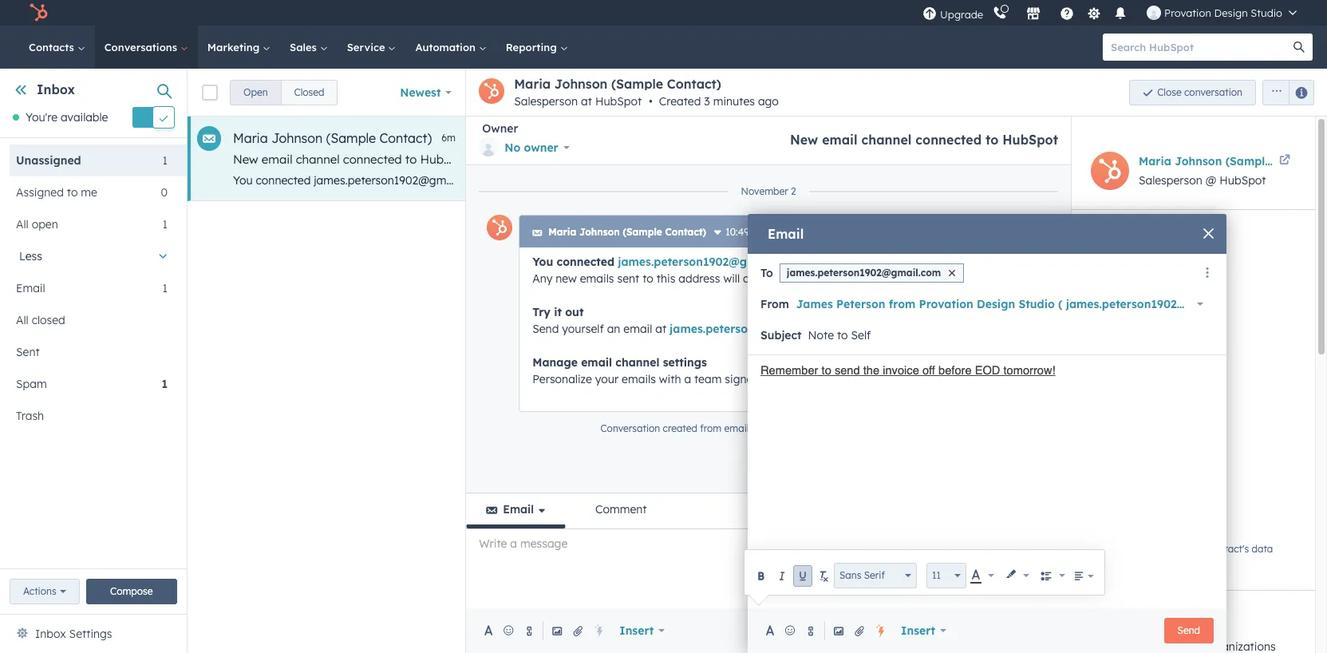 Task type: describe. For each thing, give the bounding box(es) containing it.
salesperson inside maria johnson (sample contact) salesperson at hubspot • created 3 minutes ago
[[514, 94, 578, 109]]

reporting link
[[496, 26, 578, 69]]

you connected james.peterson1902@gmail.com 🎉 any new emails sent to this address will also appear here. choose what you'd like to do next:
[[533, 255, 1018, 286]]

me
[[81, 185, 97, 200]]

closed
[[294, 86, 325, 98]]

email button
[[466, 493, 566, 529]]

trash button
[[10, 400, 168, 432]]

your
[[595, 372, 619, 386]]

email inside email "button"
[[503, 502, 534, 517]]

marketing link
[[198, 26, 280, 69]]

inbox settings
[[35, 627, 112, 641]]

personalize
[[533, 372, 592, 386]]

assigned
[[16, 185, 64, 200]]

hubspot link
[[19, 3, 60, 22]]

closed
[[32, 313, 65, 328]]

the
[[864, 364, 880, 377]]

<a
[[1163, 173, 1175, 188]]

sent inside you connected james.peterson1902@gmail.com 🎉 any new emails sent to this address will also appear here. choose what you'd like to do next:
[[617, 271, 640, 286]]

at inside maria johnson (sample contact) salesperson at hubspot • created 3 minutes ago
[[581, 94, 592, 109]]

comment
[[596, 502, 647, 517]]

help image
[[1060, 7, 1075, 22]]

actions
[[23, 585, 56, 597]]

this inside new email channel connected to hubspot you connected james.peterson1902@gmail.com any new emails sent to this address will also appear here. choose what you'd like to do next:  try it out send yourself an email at <a href = 'mailto:james.p
[[612, 173, 630, 188]]

tomorrow!
[[1004, 364, 1056, 377]]

close conversation button
[[1130, 79, 1257, 105]]

james.peterson1902@gmail.com up peterson at top
[[787, 266, 941, 278]]

inbox for inbox settings
[[35, 627, 66, 641]]

send inside the try it out send yourself an email at james.peterson1902@gmail.com
[[533, 322, 559, 336]]

comment button
[[576, 493, 667, 529]]

contacts
[[29, 41, 77, 53]]

Last contacted text field
[[1088, 409, 1300, 434]]

send inside new email channel connected to hubspot you connected james.peterson1902@gmail.com any new emails sent to this address will also appear here. choose what you'd like to do next:  try it out send yourself an email at <a href = 'mailto:james.p
[[1025, 173, 1052, 188]]

it inside the try it out send yourself an email at james.peterson1902@gmail.com
[[554, 305, 562, 319]]

hubspot image
[[29, 3, 48, 22]]

conversation created from email via
[[601, 422, 768, 434]]

1 vertical spatial salesperson
[[1139, 173, 1203, 188]]

johnson inside maria johnson (sample contact) salesperson at hubspot • created 3 minutes ago
[[555, 76, 608, 92]]

email inside email emailmaria@hubspot.com
[[1088, 261, 1113, 273]]

with
[[659, 372, 681, 386]]

manage email channel settings personalize your emails with a team signature. go to email channel settings
[[533, 355, 940, 386]]

a
[[684, 372, 691, 386]]

remember
[[761, 364, 819, 377]]

you're available
[[26, 110, 108, 125]]

1 insert button from the left
[[609, 615, 675, 647]]

1 horizontal spatial provation
[[1165, 6, 1212, 19]]

legal basis for processing contact's data
[[1088, 543, 1274, 555]]

subject
[[761, 328, 802, 342]]

2 insert button from the left
[[891, 615, 957, 647]]

service
[[347, 41, 388, 53]]

menu containing provation design studio
[[921, 0, 1308, 26]]

channel for new email channel connected to hubspot
[[862, 132, 912, 148]]

Open button
[[230, 79, 281, 105]]

calling icon image
[[993, 6, 1008, 21]]

email emailmaria@hubspot.com
[[1088, 261, 1227, 287]]

(sample inside row
[[326, 130, 376, 146]]

11
[[932, 569, 941, 581]]

emails for connected
[[580, 271, 614, 286]]

2
[[791, 185, 796, 197]]

new for new email channel connected to hubspot you connected james.peterson1902@gmail.com any new emails sent to this address will also appear here. choose what you'd like to do next:  try it out send yourself an email at <a href = 'mailto:james.p
[[233, 152, 258, 167]]

(
[[1059, 297, 1063, 311]]

more info image
[[713, 228, 723, 238]]

do inside new email channel connected to hubspot you connected james.peterson1902@gmail.com any new emails sent to this address will also appear here. choose what you'd like to do next:  try it out send yourself an email at <a href = 'mailto:james.p
[[931, 173, 944, 188]]

yourself inside new email channel connected to hubspot you connected james.peterson1902@gmail.com any new emails sent to this address will also appear here. choose what you'd like to do next:  try it out send yourself an email at <a href = 'mailto:james.p
[[1055, 173, 1097, 188]]

at inside new email channel connected to hubspot you connected james.peterson1902@gmail.com any new emails sent to this address will also appear here. choose what you'd like to do next:  try it out send yourself an email at <a href = 'mailto:james.p
[[1148, 173, 1160, 188]]

maria inside maria johnson (sample contact) salesperson at hubspot • created 3 minutes ago
[[514, 76, 551, 92]]

james
[[797, 297, 833, 311]]

open
[[32, 217, 58, 232]]

owner
[[524, 141, 559, 155]]

1 for spam
[[162, 377, 168, 391]]

via
[[752, 422, 766, 434]]

1 for all open
[[163, 217, 168, 232]]

1 horizontal spatial group
[[1037, 565, 1070, 586]]

try inside new email channel connected to hubspot you connected james.peterson1902@gmail.com any new emails sent to this address will also appear here. choose what you'd like to do next:  try it out send yourself an email at <a href = 'mailto:james.p
[[976, 173, 992, 188]]

november 2
[[741, 185, 796, 197]]

help button
[[1054, 0, 1081, 26]]

choose inside new email channel connected to hubspot you connected james.peterson1902@gmail.com any new emails sent to this address will also appear here. choose what you'd like to do next:  try it out send yourself an email at <a href = 'mailto:james.p
[[793, 173, 832, 188]]

this inside dropdown button
[[1144, 224, 1165, 239]]

inbox settings link
[[35, 624, 112, 643]]

team
[[695, 372, 722, 386]]

trash
[[16, 409, 44, 423]]

0 horizontal spatial studio
[[1019, 297, 1055, 311]]

inbox for inbox
[[37, 81, 75, 97]]

from
[[761, 297, 789, 311]]

james peterson image
[[1147, 6, 1162, 20]]

here. inside you connected james.peterson1902@gmail.com 🎉 any new emails sent to this address will also appear here. choose what you'd like to do next:
[[809, 271, 835, 286]]

provation design studio
[[1165, 6, 1283, 19]]

channel for manage email channel settings personalize your emails with a team signature. go to email channel settings
[[616, 355, 660, 370]]

next: inside new email channel connected to hubspot you connected james.peterson1902@gmail.com any new emails sent to this address will also appear here. choose what you'd like to do next:  try it out send yourself an email at <a href = 'mailto:james.p
[[947, 173, 973, 188]]

actions button
[[10, 579, 80, 604]]

0 vertical spatial james.peterson1902@gmail.com link
[[618, 255, 798, 269]]

hubspot inside maria johnson (sample contact) salesperson at hubspot • created 3 minutes ago
[[596, 94, 642, 109]]

new email channel connected to hubspot heading
[[790, 132, 1059, 148]]

close image for email
[[1204, 228, 1214, 238]]

owner
[[482, 121, 518, 136]]

sans serif
[[840, 569, 885, 581]]

processing
[[1157, 543, 1206, 555]]

contact) inside maria johnson (sample contact) link
[[1276, 154, 1324, 168]]

will inside new email channel connected to hubspot you connected james.peterson1902@gmail.com any new emails sent to this address will also appear here. choose what you'd like to do next:  try it out send yourself an email at <a href = 'mailto:james.p
[[678, 173, 695, 188]]

sans serif button
[[834, 563, 917, 588]]

open
[[243, 86, 268, 98]]

@
[[1206, 173, 1217, 188]]

1 horizontal spatial maria johnson (sample contact)
[[549, 226, 707, 238]]

3
[[704, 94, 710, 109]]

2 horizontal spatial group
[[1257, 79, 1315, 105]]

1 vertical spatial maria johnson (sample contact)
[[1139, 154, 1324, 168]]

phone
[[1088, 317, 1116, 329]]

insert for 1st insert popup button from right
[[901, 624, 936, 638]]

serif
[[864, 569, 885, 581]]

channel for new email channel connected to hubspot you connected james.peterson1902@gmail.com any new emails sent to this address will also appear here. choose what you'd like to do next:  try it out send yourself an email at <a href = 'mailto:james.p
[[296, 152, 340, 167]]

newest
[[400, 85, 441, 99]]

1 horizontal spatial settings
[[896, 372, 940, 386]]

all closed
[[16, 313, 65, 328]]

Closed button
[[281, 79, 338, 105]]

new inside you connected james.peterson1902@gmail.com 🎉 any new emails sent to this address will also appear here. choose what you'd like to do next:
[[556, 271, 577, 286]]

sent inside new email channel connected to hubspot you connected james.peterson1902@gmail.com any new emails sent to this address will also appear here. choose what you'd like to do next:  try it out send yourself an email at <a href = 'mailto:james.p
[[572, 173, 594, 188]]

phone number
[[1088, 317, 1154, 329]]

an inside the try it out send yourself an email at james.peterson1902@gmail.com
[[607, 322, 621, 336]]

Search HubSpot search field
[[1103, 34, 1299, 61]]

yourself inside the try it out send yourself an email at james.peterson1902@gmail.com
[[562, 322, 604, 336]]

main content containing maria johnson (sample contact)
[[188, 69, 1328, 653]]

an inside new email channel connected to hubspot you connected james.peterson1902@gmail.com any new emails sent to this address will also appear here. choose what you'd like to do next:  try it out send yourself an email at <a href = 'mailto:james.p
[[1100, 173, 1113, 188]]

off
[[923, 364, 936, 377]]

marketing
[[207, 41, 263, 53]]

james peterson from provation design studio ( james.peterson1902@gmail.com ) button
[[796, 288, 1254, 320]]

0 vertical spatial studio
[[1251, 6, 1283, 19]]

close conversation
[[1158, 86, 1243, 98]]

upgrade
[[941, 8, 984, 20]]

group containing open
[[230, 79, 338, 105]]

emailmaria@hubspot.com
[[1088, 273, 1227, 287]]

close image for james.peterson1902@gmail.com
[[949, 269, 956, 276]]

like inside you connected james.peterson1902@gmail.com 🎉 any new emails sent to this address will also appear here. choose what you'd like to do next:
[[941, 271, 959, 286]]

data
[[1252, 543, 1274, 555]]

service link
[[337, 26, 406, 69]]

what inside you connected james.peterson1902@gmail.com 🎉 any new emails sent to this address will also appear here. choose what you'd like to do next:
[[880, 271, 906, 286]]

eod
[[975, 364, 1001, 377]]



Task type: vqa. For each thing, say whether or not it's contained in the screenshot.
top caret icon
no



Task type: locate. For each thing, give the bounding box(es) containing it.
contact) up 'mailto:james.p
[[1276, 154, 1324, 168]]

0 horizontal spatial close image
[[949, 269, 956, 276]]

from right created
[[700, 422, 722, 434]]

insert inside "main content"
[[620, 624, 654, 638]]

you inside new email channel connected to hubspot you connected james.peterson1902@gmail.com any new emails sent to this address will also appear here. choose what you'd like to do next:  try it out send yourself an email at <a href = 'mailto:james.p
[[233, 173, 253, 188]]

you inside you connected james.peterson1902@gmail.com 🎉 any new emails sent to this address will also appear here. choose what you'd like to do next:
[[533, 255, 553, 269]]

new for new email channel connected to hubspot
[[790, 132, 818, 148]]

1 horizontal spatial insert
[[901, 624, 936, 638]]

1 horizontal spatial any
[[533, 271, 553, 286]]

contact) up 3 at right top
[[667, 76, 721, 92]]

minutes
[[713, 94, 755, 109]]

1 vertical spatial send
[[533, 322, 559, 336]]

settings
[[663, 355, 707, 370], [896, 372, 940, 386]]

all left closed
[[16, 313, 29, 328]]

0 horizontal spatial you'd
[[864, 173, 893, 188]]

try
[[976, 173, 992, 188], [533, 305, 551, 319]]

0 vertical spatial sent
[[572, 173, 594, 188]]

johnson
[[555, 76, 608, 92], [272, 130, 323, 146], [1175, 154, 1223, 168], [580, 226, 620, 238]]

sent
[[16, 345, 40, 360]]

0
[[161, 185, 168, 200]]

no owner
[[505, 141, 559, 155]]

0 vertical spatial inbox
[[37, 81, 75, 97]]

0 vertical spatial it
[[995, 173, 1002, 188]]

insert for second insert popup button from right
[[620, 624, 654, 638]]

sales
[[290, 41, 320, 53]]

from for provation
[[889, 297, 916, 311]]

salesperson up 'owner'
[[514, 94, 578, 109]]

you'd inside new email channel connected to hubspot you connected james.peterson1902@gmail.com any new emails sent to this address will also appear here. choose what you'd like to do next:  try it out send yourself an email at <a href = 'mailto:james.p
[[864, 173, 893, 188]]

channel
[[862, 132, 912, 148], [296, 152, 340, 167], [616, 355, 660, 370], [849, 372, 893, 386]]

0 horizontal spatial appear
[[723, 173, 761, 188]]

number
[[1119, 317, 1154, 329]]

you'd inside you connected james.peterson1902@gmail.com 🎉 any new emails sent to this address will also appear here. choose what you'd like to do next:
[[910, 271, 938, 286]]

also up from at the right
[[743, 271, 765, 286]]

also up more info icon
[[698, 173, 720, 188]]

provation design studio button
[[1138, 0, 1307, 26]]

about
[[1107, 224, 1141, 239]]

try down new email channel connected to hubspot heading
[[976, 173, 992, 188]]

james.peterson1902@gmail.com inside the try it out send yourself an email at james.peterson1902@gmail.com
[[670, 322, 850, 336]]

1 horizontal spatial close image
[[1204, 228, 1214, 238]]

all left open
[[16, 217, 29, 232]]

email from maria johnson (sample contact) with subject new email channel connected to hubspot row
[[188, 117, 1291, 201]]

like up james peterson from provation design studio ( james.peterson1902@gmail.com ) popup button
[[941, 271, 959, 286]]

inbox left settings on the left of page
[[35, 627, 66, 641]]

an up about
[[1100, 173, 1113, 188]]

contact) left 6m
[[380, 130, 432, 146]]

johnson inside row
[[272, 130, 323, 146]]

contact) inside maria johnson (sample contact) salesperson at hubspot • created 3 minutes ago
[[667, 76, 721, 92]]

1 vertical spatial it
[[554, 305, 562, 319]]

will inside you connected james.peterson1902@gmail.com 🎉 any new emails sent to this address will also appear here. choose what you'd like to do next:
[[724, 271, 740, 286]]

0 vertical spatial any
[[487, 173, 507, 188]]

you're
[[26, 110, 58, 125]]

assigned to me
[[16, 185, 97, 200]]

main content
[[188, 69, 1328, 653]]

1 vertical spatial any
[[533, 271, 553, 286]]

0 vertical spatial an
[[1100, 173, 1113, 188]]

new up new email channel connected to hubspot you connected james.peterson1902@gmail.com any new emails sent to this address will also appear here. choose what you'd like to do next:  try it out send yourself an email at <a href = 'mailto:james.p
[[790, 132, 818, 148]]

provation right "james peterson" image
[[1165, 6, 1212, 19]]

james.peterson1902@gmail.com inside popup button
[[1066, 297, 1247, 311]]

(sample down closed "button"
[[326, 130, 376, 146]]

upgrade image
[[923, 7, 937, 21]]

contact)
[[667, 76, 721, 92], [380, 130, 432, 146], [1276, 154, 1324, 168], [665, 226, 707, 238]]

james.peterson1902@gmail.com down 6m
[[314, 173, 484, 188]]

caret image
[[1085, 611, 1095, 615]]

invoice
[[883, 364, 920, 377]]

salesperson left @
[[1139, 173, 1203, 188]]

0 vertical spatial do
[[931, 173, 944, 188]]

reporting
[[506, 41, 560, 53]]

studio up search hubspot search field
[[1251, 6, 1283, 19]]

0 vertical spatial settings
[[663, 355, 707, 370]]

0 vertical spatial emails
[[535, 173, 569, 188]]

0 horizontal spatial provation
[[919, 297, 974, 311]]

1 vertical spatial yourself
[[562, 322, 604, 336]]

0 horizontal spatial new
[[233, 152, 258, 167]]

0 horizontal spatial salesperson
[[514, 94, 578, 109]]

channel inside new email channel connected to hubspot you connected james.peterson1902@gmail.com any new emails sent to this address will also appear here. choose what you'd like to do next:  try it out send yourself an email at <a href = 'mailto:james.p
[[296, 152, 340, 167]]

0 horizontal spatial from
[[700, 422, 722, 434]]

1 for email
[[163, 281, 168, 296]]

basis
[[1116, 543, 1139, 555]]

from for email
[[700, 422, 722, 434]]

appear down 🎉
[[768, 271, 806, 286]]

an up your
[[607, 322, 621, 336]]

conversation
[[1185, 86, 1243, 98]]

contact) left more info icon
[[665, 226, 707, 238]]

2 all from the top
[[16, 313, 29, 328]]

what right 2
[[835, 173, 861, 188]]

1 horizontal spatial what
[[880, 271, 906, 286]]

close image up james peterson from provation design studio ( james.peterson1902@gmail.com ) popup button
[[949, 269, 956, 276]]

'mailto:james.p
[[1212, 173, 1291, 188]]

what inside new email channel connected to hubspot you connected james.peterson1902@gmail.com any new emails sent to this address will also appear here. choose what you'd like to do next:  try it out send yourself an email at <a href = 'mailto:james.p
[[835, 173, 861, 188]]

what up peterson at top
[[880, 271, 906, 286]]

group
[[230, 79, 338, 105], [1257, 79, 1315, 105], [1037, 565, 1070, 586]]

try inside the try it out send yourself an email at james.peterson1902@gmail.com
[[533, 305, 551, 319]]

do up james peterson from provation design studio ( james.peterson1902@gmail.com ) popup button
[[976, 271, 989, 286]]

choose right november
[[793, 173, 832, 188]]

maria johnson (sample contact) inside row
[[233, 130, 432, 146]]

0 vertical spatial maria johnson (sample contact)
[[233, 130, 432, 146]]

marketplaces button
[[1017, 0, 1051, 26]]

1 horizontal spatial you'd
[[910, 271, 938, 286]]

1 vertical spatial an
[[607, 322, 621, 336]]

1 vertical spatial like
[[941, 271, 959, 286]]

signature.
[[725, 372, 777, 386]]

0 horizontal spatial new
[[511, 173, 532, 188]]

0 horizontal spatial it
[[554, 305, 562, 319]]

any inside you connected james.peterson1902@gmail.com 🎉 any new emails sent to this address will also appear here. choose what you'd like to do next:
[[533, 271, 553, 286]]

0 vertical spatial provation
[[1165, 6, 1212, 19]]

1 vertical spatial all
[[16, 313, 29, 328]]

inbox up you're available
[[37, 81, 75, 97]]

emails for email
[[622, 372, 656, 386]]

also inside new email channel connected to hubspot you connected james.peterson1902@gmail.com any new emails sent to this address will also appear here. choose what you'd like to do next:  try it out send yourself an email at <a href = 'mailto:james.p
[[698, 173, 720, 188]]

contact's
[[1209, 543, 1250, 555]]

email inside the try it out send yourself an email at james.peterson1902@gmail.com
[[624, 322, 653, 336]]

1 horizontal spatial yourself
[[1055, 173, 1097, 188]]

here. inside new email channel connected to hubspot you connected james.peterson1902@gmail.com any new emails sent to this address will also appear here. choose what you'd like to do next:  try it out send yourself an email at <a href = 'mailto:james.p
[[764, 173, 790, 188]]

0 vertical spatial yourself
[[1055, 173, 1097, 188]]

email
[[822, 132, 858, 148], [262, 152, 293, 167], [1117, 173, 1145, 188], [624, 322, 653, 336], [581, 355, 612, 370], [814, 372, 845, 386], [725, 422, 749, 434]]

1 horizontal spatial you
[[533, 255, 553, 269]]

design up search hubspot search field
[[1215, 6, 1248, 19]]

0 vertical spatial choose
[[793, 173, 832, 188]]

remember to send the invoice off before eod tomorrow!
[[761, 364, 1056, 377]]

conversation
[[601, 422, 660, 434]]

1 horizontal spatial studio
[[1251, 6, 1283, 19]]

0 vertical spatial close image
[[1204, 228, 1214, 238]]

manage
[[533, 355, 578, 370]]

1 vertical spatial choose
[[838, 271, 877, 286]]

it inside new email channel connected to hubspot you connected james.peterson1902@gmail.com any new emails sent to this address will also appear here. choose what you'd like to do next:  try it out send yourself an email at <a href = 'mailto:james.p
[[995, 173, 1002, 188]]

1 vertical spatial you'd
[[910, 271, 938, 286]]

connected inside you connected james.peterson1902@gmail.com 🎉 any new emails sent to this address will also appear here. choose what you'd like to do next:
[[557, 255, 615, 269]]

address inside new email channel connected to hubspot you connected james.peterson1902@gmail.com any new emails sent to this address will also appear here. choose what you'd like to do next:  try it out send yourself an email at <a href = 'mailto:james.p
[[634, 173, 675, 188]]

0 horizontal spatial next:
[[947, 173, 973, 188]]

contact
[[1168, 224, 1210, 239]]

studio left (
[[1019, 297, 1055, 311]]

also inside you connected james.peterson1902@gmail.com 🎉 any new emails sent to this address will also appear here. choose what you'd like to do next:
[[743, 271, 765, 286]]

address down •
[[634, 173, 675, 188]]

=
[[1202, 173, 1209, 188]]

0 horizontal spatial settings
[[663, 355, 707, 370]]

hubspot
[[596, 94, 642, 109], [1003, 132, 1059, 148], [420, 152, 470, 167], [1220, 173, 1267, 188]]

out inside new email channel connected to hubspot you connected james.peterson1902@gmail.com any new emails sent to this address will also appear here. choose what you'd like to do next:  try it out send yourself an email at <a href = 'mailto:james.p
[[1005, 173, 1022, 188]]

0 horizontal spatial insert
[[620, 624, 654, 638]]

0 horizontal spatial group
[[230, 79, 338, 105]]

0 vertical spatial you'd
[[864, 173, 893, 188]]

1 vertical spatial sent
[[617, 271, 640, 286]]

november
[[741, 185, 789, 197]]

0 horizontal spatial you
[[233, 173, 253, 188]]

1 vertical spatial address
[[679, 271, 721, 286]]

james.peterson1902@gmail.com link down more info icon
[[618, 255, 798, 269]]

at inside the try it out send yourself an email at james.peterson1902@gmail.com
[[656, 322, 667, 336]]

1 horizontal spatial out
[[1005, 173, 1022, 188]]

address inside you connected james.peterson1902@gmail.com 🎉 any new emails sent to this address will also appear here. choose what you'd like to do next:
[[679, 271, 721, 286]]

at up with
[[656, 322, 667, 336]]

it
[[995, 173, 1002, 188], [554, 305, 562, 319]]

2 horizontal spatial emails
[[622, 372, 656, 386]]

1 all from the top
[[16, 217, 29, 232]]

1 horizontal spatial send
[[1025, 173, 1052, 188]]

0 vertical spatial like
[[896, 173, 913, 188]]

send
[[835, 364, 860, 377]]

settings image
[[1087, 7, 1101, 21]]

all inside "button"
[[16, 313, 29, 328]]

address up the try it out send yourself an email at james.peterson1902@gmail.com
[[679, 271, 721, 286]]

maria
[[514, 76, 551, 92], [233, 130, 268, 146], [1139, 154, 1172, 168], [549, 226, 577, 238]]

close image down @
[[1204, 228, 1214, 238]]

appear inside new email channel connected to hubspot you connected james.peterson1902@gmail.com any new emails sent to this address will also appear here. choose what you'd like to do next:  try it out send yourself an email at <a href = 'mailto:james.p
[[723, 173, 761, 188]]

1 vertical spatial settings
[[896, 372, 940, 386]]

0 horizontal spatial an
[[607, 322, 621, 336]]

sans
[[840, 569, 862, 581]]

studio
[[1251, 6, 1283, 19], [1019, 297, 1055, 311]]

1 horizontal spatial also
[[743, 271, 765, 286]]

(sample
[[612, 76, 664, 92], [326, 130, 376, 146], [1226, 154, 1272, 168], [623, 226, 663, 238]]

0 vertical spatial from
[[889, 297, 916, 311]]

0 vertical spatial address
[[634, 173, 675, 188]]

compose button
[[86, 579, 177, 604]]

at left •
[[581, 94, 592, 109]]

out inside the try it out send yourself an email at james.peterson1902@gmail.com
[[565, 305, 584, 319]]

settings
[[69, 627, 112, 641]]

insert button
[[609, 615, 675, 647], [891, 615, 957, 647]]

companies
[[1107, 605, 1170, 620]]

1 insert from the left
[[620, 624, 654, 638]]

emails inside new email channel connected to hubspot you connected james.peterson1902@gmail.com any new emails sent to this address will also appear here. choose what you'd like to do next:  try it out send yourself an email at <a href = 'mailto:james.p
[[535, 173, 569, 188]]

what
[[835, 173, 861, 188], [880, 271, 906, 286]]

conversations link
[[95, 26, 198, 69]]

james.peterson1902@gmail.com inside new email channel connected to hubspot you connected james.peterson1902@gmail.com any new emails sent to this address will also appear here. choose what you'd like to do next:  try it out send yourself an email at <a href = 'mailto:james.p
[[314, 173, 484, 188]]

1 horizontal spatial new
[[790, 132, 818, 148]]

appear up 10:49
[[723, 173, 761, 188]]

1 horizontal spatial new
[[556, 271, 577, 286]]

0 vertical spatial next:
[[947, 173, 973, 188]]

marketplaces image
[[1027, 7, 1041, 22]]

insert
[[620, 624, 654, 638], [901, 624, 936, 638]]

emails inside you connected james.peterson1902@gmail.com 🎉 any new emails sent to this address will also appear here. choose what you'd like to do next:
[[580, 271, 614, 286]]

james.peterson1902@gmail.com down from at the right
[[670, 322, 850, 336]]

new inside new email channel connected to hubspot you connected james.peterson1902@gmail.com any new emails sent to this address will also appear here. choose what you'd like to do next:  try it out send yourself an email at <a href = 'mailto:james.p
[[233, 152, 258, 167]]

search button
[[1286, 34, 1313, 61]]

0 horizontal spatial address
[[634, 173, 675, 188]]

about this contact button
[[1072, 210, 1300, 253]]

any inside new email channel connected to hubspot you connected james.peterson1902@gmail.com any new emails sent to this address will also appear here. choose what you'd like to do next:  try it out send yourself an email at <a href = 'mailto:james.p
[[487, 173, 507, 188]]

next: inside you connected james.peterson1902@gmail.com 🎉 any new emails sent to this address will also appear here. choose what you'd like to do next:
[[993, 271, 1018, 286]]

0 horizontal spatial at
[[581, 94, 592, 109]]

new email channel connected to hubspot
[[790, 132, 1059, 148]]

peterson
[[837, 297, 886, 311]]

less
[[19, 249, 42, 264]]

james.peterson1902@gmail.com inside you connected james.peterson1902@gmail.com 🎉 any new emails sent to this address will also appear here. choose what you'd like to do next:
[[618, 255, 798, 269]]

do down new email channel connected to hubspot heading
[[931, 173, 944, 188]]

(sample inside maria johnson (sample contact) salesperson at hubspot • created 3 minutes ago
[[612, 76, 664, 92]]

2 vertical spatial emails
[[622, 372, 656, 386]]

search image
[[1294, 42, 1305, 53]]

james.peterson1902@gmail.com down more info icon
[[618, 255, 798, 269]]

design left (
[[977, 297, 1016, 311]]

1 horizontal spatial design
[[1215, 6, 1248, 19]]

0 vertical spatial all
[[16, 217, 29, 232]]

0 horizontal spatial choose
[[793, 173, 832, 188]]

(sample up •
[[612, 76, 664, 92]]

from right peterson at top
[[889, 297, 916, 311]]

0 horizontal spatial also
[[698, 173, 720, 188]]

you're available image
[[13, 114, 19, 121]]

all for all open
[[16, 217, 29, 232]]

also
[[698, 173, 720, 188], [743, 271, 765, 286]]

maria inside row
[[233, 130, 268, 146]]

contact) inside email from maria johnson (sample contact) with subject new email channel connected to hubspot row
[[380, 130, 432, 146]]

0 vertical spatial will
[[678, 173, 695, 188]]

this inside you connected james.peterson1902@gmail.com 🎉 any new emails sent to this address will also appear here. choose what you'd like to do next:
[[657, 271, 676, 286]]

1 vertical spatial do
[[976, 271, 989, 286]]

0 horizontal spatial here.
[[764, 173, 790, 188]]

notifications button
[[1107, 0, 1135, 26]]

choose up peterson at top
[[838, 271, 877, 286]]

all for all closed
[[16, 313, 29, 328]]

0 horizontal spatial design
[[977, 297, 1016, 311]]

to inside manage email channel settings personalize your emails with a team signature. go to email channel settings
[[800, 372, 811, 386]]

0 horizontal spatial do
[[931, 173, 944, 188]]

sales link
[[280, 26, 337, 69]]

salesperson
[[514, 94, 578, 109], [1139, 173, 1203, 188]]

email
[[768, 226, 804, 242], [1088, 261, 1113, 273], [16, 281, 45, 296], [503, 502, 534, 517]]

next: down new email channel connected to hubspot heading
[[947, 173, 973, 188]]

0 vertical spatial send
[[1025, 173, 1052, 188]]

2 vertical spatial send
[[1178, 624, 1201, 636]]

appear inside you connected james.peterson1902@gmail.com 🎉 any new emails sent to this address will also appear here. choose what you'd like to do next:
[[768, 271, 806, 286]]

1 for unassigned
[[163, 154, 168, 168]]

(sample left more info icon
[[623, 226, 663, 238]]

new down open button
[[233, 152, 258, 167]]

sent button
[[10, 336, 168, 368]]

about this contact
[[1107, 224, 1210, 239]]

created
[[659, 94, 701, 109]]

no
[[505, 141, 521, 155]]

provation up before
[[919, 297, 974, 311]]

all open
[[16, 217, 58, 232]]

menu
[[921, 0, 1308, 26]]

send inside button
[[1178, 624, 1201, 636]]

0 horizontal spatial what
[[835, 173, 861, 188]]

contacts link
[[19, 26, 95, 69]]

inbox
[[37, 81, 75, 97], [35, 627, 66, 641]]

1 vertical spatial from
[[700, 422, 722, 434]]

2 horizontal spatial maria johnson (sample contact)
[[1139, 154, 1324, 168]]

0 horizontal spatial will
[[678, 173, 695, 188]]

1 vertical spatial provation
[[919, 297, 974, 311]]

available
[[61, 110, 108, 125]]

Phone number text field
[[1088, 315, 1300, 346]]

2 vertical spatial maria johnson (sample contact)
[[549, 226, 707, 238]]

unassigned
[[16, 154, 81, 168]]

1 horizontal spatial it
[[995, 173, 1002, 188]]

settings up a
[[663, 355, 707, 370]]

from inside popup button
[[889, 297, 916, 311]]

(0)
[[1173, 605, 1189, 620]]

1 vertical spatial try
[[533, 305, 551, 319]]

connected
[[916, 132, 982, 148], [343, 152, 402, 167], [256, 173, 311, 188], [557, 255, 615, 269]]

2 insert from the left
[[901, 624, 936, 638]]

no owner button
[[479, 136, 570, 160]]

0 vertical spatial new
[[511, 173, 532, 188]]

to
[[761, 265, 773, 280]]

1 horizontal spatial from
[[889, 297, 916, 311]]

1 horizontal spatial sent
[[617, 271, 640, 286]]

choose inside you connected james.peterson1902@gmail.com 🎉 any new emails sent to this address will also appear here. choose what you'd like to do next:
[[838, 271, 877, 286]]

1 vertical spatial james.peterson1902@gmail.com link
[[670, 322, 850, 336]]

0 horizontal spatial sent
[[572, 173, 594, 188]]

do inside you connected james.peterson1902@gmail.com 🎉 any new emails sent to this address will also appear here. choose what you'd like to do next:
[[976, 271, 989, 286]]

(sample up 'mailto:james.p
[[1226, 154, 1272, 168]]

legal
[[1088, 543, 1113, 555]]

for
[[1142, 543, 1155, 555]]

0 horizontal spatial like
[[896, 173, 913, 188]]

at left <a
[[1148, 173, 1160, 188]]

new inside new email channel connected to hubspot you connected james.peterson1902@gmail.com any new emails sent to this address will also appear here. choose what you'd like to do next:  try it out send yourself an email at <a href = 'mailto:james.p
[[511, 173, 532, 188]]

try up manage
[[533, 305, 551, 319]]

1 vertical spatial this
[[1144, 224, 1165, 239]]

conversations
[[104, 41, 180, 53]]

hubspot inside new email channel connected to hubspot you connected james.peterson1902@gmail.com any new emails sent to this address will also appear here. choose what you'd like to do next:  try it out send yourself an email at <a href = 'mailto:james.p
[[420, 152, 470, 167]]

new email channel connected to hubspot you connected james.peterson1902@gmail.com any new emails sent to this address will also appear here. choose what you'd like to do next:  try it out send yourself an email at <a href = 'mailto:james.p
[[233, 152, 1291, 188]]

ago
[[758, 94, 779, 109]]

notifications image
[[1114, 7, 1128, 22]]

1 vertical spatial out
[[565, 305, 584, 319]]

here. down 🎉
[[809, 271, 835, 286]]

salesperson @ hubspot
[[1139, 173, 1267, 188]]

close image
[[1204, 228, 1214, 238], [949, 269, 956, 276]]

1 vertical spatial will
[[724, 271, 740, 286]]

james.peterson1902@gmail.com link
[[618, 255, 798, 269], [670, 322, 850, 336]]

1 horizontal spatial at
[[656, 322, 667, 336]]

james.peterson1902@gmail.com link down from at the right
[[670, 322, 850, 336]]

•
[[649, 94, 653, 109]]

1 horizontal spatial here.
[[809, 271, 835, 286]]

1 vertical spatial what
[[880, 271, 906, 286]]

go
[[780, 372, 796, 386]]

like down new email channel connected to hubspot heading
[[896, 173, 913, 188]]

🎉
[[801, 255, 816, 269]]

emails inside manage email channel settings personalize your emails with a team signature. go to email channel settings
[[622, 372, 656, 386]]

james peterson from provation design studio ( james.peterson1902@gmail.com )
[[797, 297, 1254, 311]]

maria johnson (sample contact) salesperson at hubspot • created 3 minutes ago
[[514, 76, 779, 109]]

settings right "the"
[[896, 372, 940, 386]]

close
[[1158, 86, 1182, 98]]

here. left 2
[[764, 173, 790, 188]]

11 button
[[927, 563, 967, 588]]

james.peterson1902@gmail.com down emailmaria@hubspot.com
[[1066, 297, 1247, 311]]

None text field
[[808, 319, 1205, 351]]

next: up james peterson from provation design studio ( james.peterson1902@gmail.com ) popup button
[[993, 271, 1018, 286]]

1 horizontal spatial try
[[976, 173, 992, 188]]

like inside new email channel connected to hubspot you connected james.peterson1902@gmail.com any new emails sent to this address will also appear here. choose what you'd like to do next:  try it out send yourself an email at <a href = 'mailto:james.p
[[896, 173, 913, 188]]

from inside "main content"
[[700, 422, 722, 434]]

0 horizontal spatial try
[[533, 305, 551, 319]]



